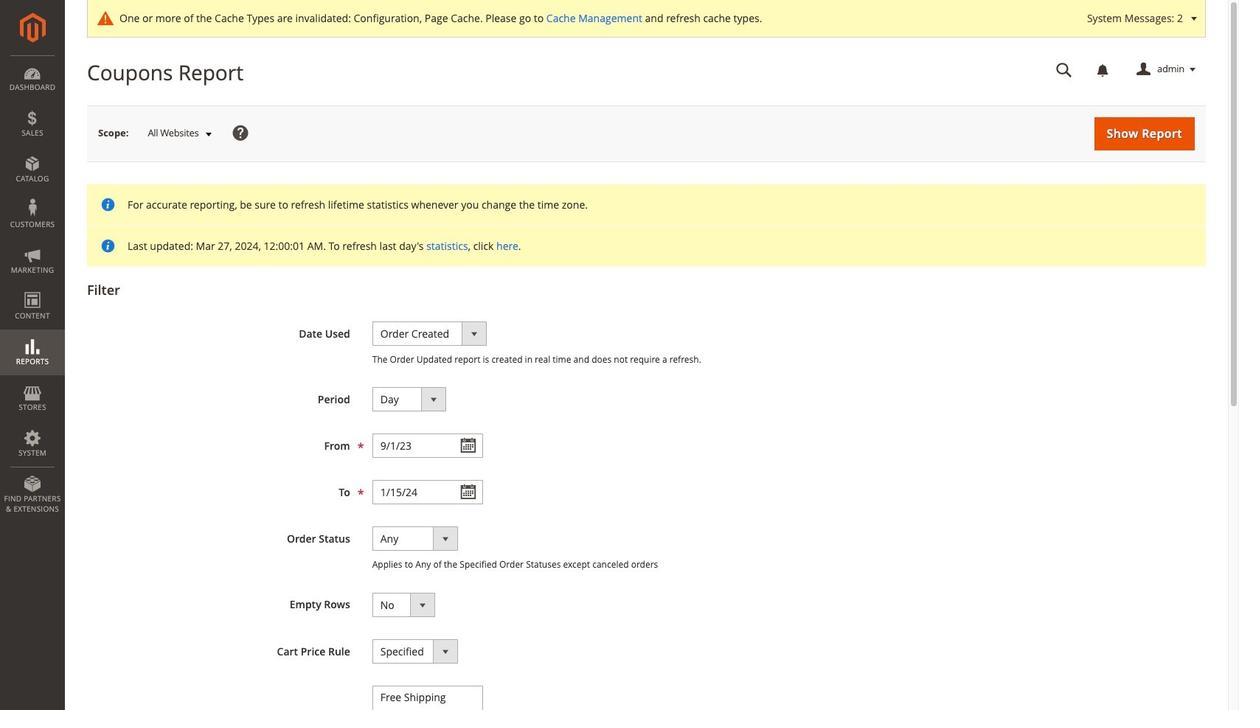 Task type: locate. For each thing, give the bounding box(es) containing it.
None text field
[[372, 434, 483, 458]]

menu bar
[[0, 55, 65, 522]]

magento admin panel image
[[20, 13, 45, 43]]

None text field
[[1046, 57, 1083, 83], [372, 480, 483, 505], [1046, 57, 1083, 83], [372, 480, 483, 505]]



Task type: vqa. For each thing, say whether or not it's contained in the screenshot.
From text field
no



